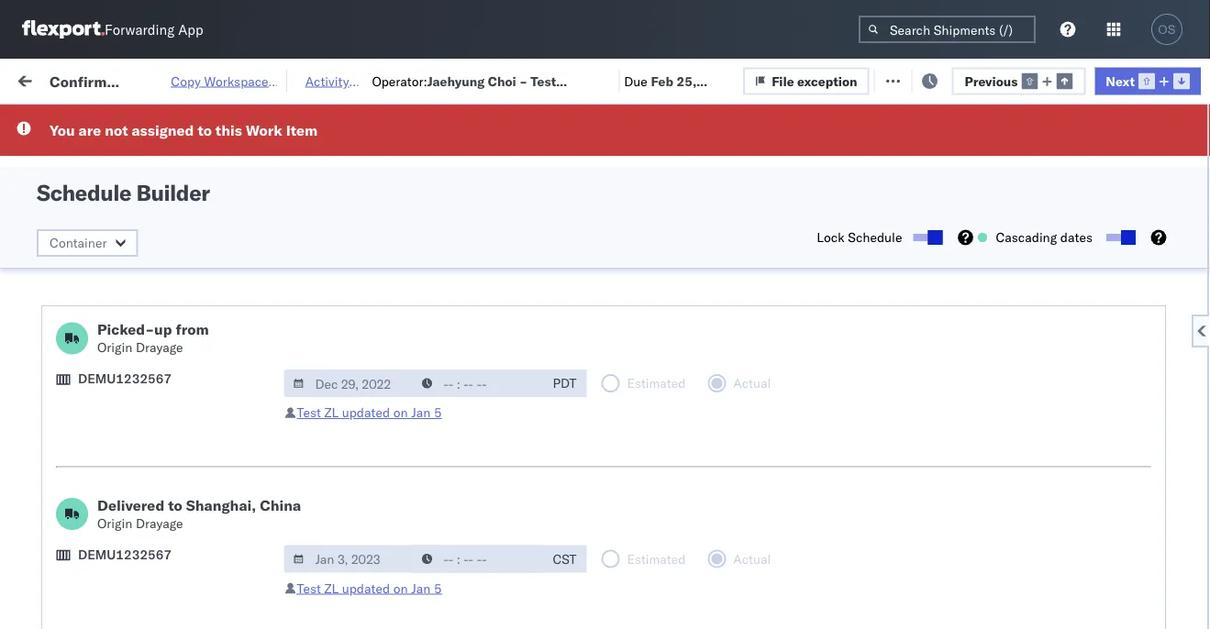 Task type: vqa. For each thing, say whether or not it's contained in the screenshot.
middle Unknown
no



Task type: locate. For each thing, give the bounding box(es) containing it.
ca
[[42, 184, 60, 200], [42, 224, 60, 240], [42, 265, 60, 281], [42, 345, 60, 362], [42, 386, 60, 402], [42, 426, 60, 442], [42, 628, 60, 629]]

flex-1977428
[[1013, 256, 1108, 273]]

0 horizontal spatial ag
[[861, 297, 878, 313]]

confirm pickup from los angeles, ca button
[[42, 205, 261, 244], [42, 245, 261, 284]]

1 vertical spatial flexport
[[681, 458, 729, 474]]

1 vertical spatial 10:44
[[295, 579, 331, 596]]

ocean lcl
[[562, 256, 625, 273]]

0 vertical spatial origin
[[97, 340, 132, 356]]

2 updated from the top
[[342, 580, 390, 596]]

schedule pickup from los angeles, ca link down of
[[42, 326, 261, 363]]

zl down mmm d, yyyy text field
[[324, 405, 339, 421]]

pickup down picked-
[[100, 367, 139, 384]]

1 schedule delivery appointment from the top
[[42, 134, 226, 150]]

confirm up upload
[[42, 246, 89, 262]]

jan down mmm d, yyyy text box
[[411, 580, 431, 596]]

10:44 am pst, mar 3, 2023 for schedule delivery appointment
[[295, 539, 464, 555]]

2 resize handle column header from the left
[[466, 142, 488, 629]]

1 horizontal spatial on
[[957, 297, 977, 313]]

mar for schedule pickup from amsterdam airport schiphol, haarlemmermeer, netherlands button
[[390, 579, 414, 596]]

maeu123456 up numbers at right
[[1130, 135, 1210, 151]]

1 on from the left
[[838, 297, 857, 313]]

on down mmm d, yyyy text box
[[393, 580, 408, 596]]

0 vertical spatial fcl
[[603, 378, 626, 394]]

2 vertical spatial ocean
[[562, 458, 599, 474]]

schedule pickup from los angeles, ca up delivered
[[42, 408, 247, 442]]

by:
[[66, 112, 84, 128]]

1 vertical spatial fcl
[[603, 458, 626, 474]]

0 vertical spatial test zl updated on jan 5 button
[[297, 405, 442, 421]]

work right this
[[246, 121, 282, 139]]

5 ca from the top
[[42, 386, 60, 402]]

schedule delivery appointment link for fourth schedule delivery appointment button
[[42, 537, 226, 556]]

2 maeu123456 from the top
[[1130, 256, 1210, 272]]

zl down mmm d, yyyy text box
[[324, 580, 339, 596]]

1 vertical spatial 10:44 am pst, mar 3, 2023
[[295, 579, 464, 596]]

4 bicu1234565 from the top
[[1130, 498, 1210, 514]]

due feb 25, 12:00 am
[[624, 73, 711, 107]]

1 flex- from the top
[[1013, 216, 1053, 232]]

schedule pickup from los angeles, ca button down picked-up from origin drayage
[[42, 367, 261, 405]]

pickup for second schedule pickup from los angeles, ca link from the top of the page
[[100, 327, 139, 343]]

0 vertical spatial ocean fcl
[[562, 378, 626, 394]]

integration test account - on ag down lock schedule
[[800, 297, 998, 313]]

1 confirm pickup from los angeles, ca from the top
[[42, 206, 240, 240]]

0 vertical spatial test zl updated on jan 5
[[297, 405, 442, 421]]

3 schedule pickup from los angeles, ca button from the top
[[42, 407, 261, 445]]

schedule pickup from los angeles, ca down schiphol,
[[42, 610, 247, 629]]

mar for second 'schedule pickup from los angeles, ca' button from the top
[[389, 378, 413, 394]]

25, up 12:00
[[677, 73, 697, 89]]

bookings test consignee for flex-1911408
[[800, 216, 946, 232]]

0 horizontal spatial integration
[[681, 297, 744, 313]]

flex-1911408
[[1013, 216, 1108, 232]]

demu1232567 up schiphol,
[[78, 546, 172, 562]]

2 bicu1234565 from the top
[[1130, 418, 1210, 434]]

airport
[[42, 588, 83, 604]]

schedule delivery appointment link up "schedule pickup from amsterdam airport schiphol, haarlemmermeer, netherlands"
[[42, 497, 226, 515]]

: right not
[[131, 114, 135, 128]]

2 11:59 pm pst, mar 2, 2023 from the top
[[295, 418, 463, 434]]

2 integration from the left
[[800, 297, 863, 313]]

0 vertical spatial confirm pickup from los angeles, ca
[[42, 206, 240, 240]]

2 integration test account - on ag from the left
[[800, 297, 998, 313]]

0 vertical spatial jan
[[411, 405, 431, 421]]

to right delivered
[[168, 496, 182, 514]]

1 vertical spatial confirm
[[42, 246, 89, 262]]

10:44 for schedule delivery appointment
[[295, 539, 331, 555]]

0 horizontal spatial to
[[168, 496, 182, 514]]

schedule pickup from los angeles, ca button down workitem button
[[42, 165, 261, 203]]

schedule delivery appointment link down delivered
[[42, 537, 226, 556]]

ocean for bookings test consignee
[[562, 458, 599, 474]]

feb up 12:00
[[651, 73, 674, 89]]

updated down mmm d, yyyy text field
[[342, 405, 390, 421]]

1 : from the left
[[131, 114, 135, 128]]

agent
[[502, 91, 539, 107]]

1 updated from the top
[[342, 405, 390, 421]]

3 2, from the top
[[416, 458, 428, 474]]

1 origin from the top
[[97, 340, 132, 356]]

test zl updated on jan 5 down mmm d, yyyy text box
[[297, 580, 442, 596]]

pickup inside "schedule pickup from amsterdam airport schiphol, haarlemmermeer, netherlands"
[[100, 569, 139, 585]]

resize handle column header for mode
[[650, 142, 672, 629]]

client
[[681, 150, 711, 164]]

1 schedule pickup from los angeles, ca from the top
[[42, 166, 247, 200]]

ag down lock schedule
[[861, 297, 878, 313]]

pst,
[[350, 135, 378, 151], [351, 256, 379, 273], [351, 297, 379, 313], [358, 378, 386, 394], [358, 418, 386, 434], [358, 458, 386, 474], [358, 499, 386, 515], [359, 539, 387, 555], [359, 579, 387, 596]]

0 vertical spatial demu1232567
[[78, 371, 172, 387]]

zl for delivered to shanghai, china
[[324, 580, 339, 596]]

10:44
[[295, 539, 331, 555], [295, 579, 331, 596]]

schedule delivery appointment button down status
[[42, 134, 226, 154]]

-- : -- -- text field for picked-up from
[[412, 370, 543, 397]]

test inside 'operator: jaehyung choi - test destination agent'
[[531, 73, 556, 89]]

pickup up schiphol,
[[100, 569, 139, 585]]

: for status
[[131, 114, 135, 128]]

schedule pickup from los angeles, ca link up delivered
[[42, 407, 261, 444]]

0 horizontal spatial work
[[199, 71, 231, 87]]

zl
[[324, 405, 339, 421], [324, 580, 339, 596]]

ocean
[[562, 256, 599, 273], [562, 378, 599, 394], [562, 458, 599, 474]]

container up numbers at right
[[1130, 143, 1180, 156]]

my work
[[18, 67, 100, 92]]

flex- for 1911466
[[1013, 458, 1053, 474]]

pickup up "upload proof of delivery"
[[92, 246, 132, 262]]

1 test zl updated on jan 5 from the top
[[297, 405, 442, 421]]

exception up 'consignee' button
[[797, 73, 857, 89]]

lock
[[817, 229, 845, 245]]

up
[[154, 320, 172, 339]]

1 jan from the top
[[411, 405, 431, 421]]

jaehyung
[[427, 73, 485, 89]]

workitem button
[[11, 146, 266, 164]]

4 schedule pickup from los angeles, ca button from the top
[[42, 609, 261, 629]]

0 vertical spatial confirm
[[42, 206, 89, 222]]

file exception
[[898, 71, 983, 87], [772, 73, 857, 89]]

on down mmm d, yyyy text field
[[393, 405, 408, 421]]

picked-up from origin drayage
[[97, 320, 209, 356]]

to inside delivered to shanghai, china origin drayage
[[168, 496, 182, 514]]

updated
[[342, 405, 390, 421], [342, 580, 390, 596]]

0 horizontal spatial :
[[131, 114, 135, 128]]

ca for schedule pickup from los angeles, ca link associated with 4th 'schedule pickup from los angeles, ca' button from the bottom
[[42, 184, 60, 200]]

drayage down up
[[136, 340, 183, 356]]

demu1232567 down picked-
[[78, 371, 172, 387]]

confirm pickup from los angeles, ca up of
[[42, 246, 240, 281]]

updated down mmm d, yyyy text box
[[342, 580, 390, 596]]

schedule pickup from los angeles, ca down of
[[42, 327, 247, 362]]

1 vertical spatial confirm pickup from los angeles, ca button
[[42, 245, 261, 284]]

2 jan from the top
[[411, 580, 431, 596]]

schedule pickup from los angeles, ca link down schiphol,
[[42, 609, 261, 629]]

2 vertical spatial air
[[562, 579, 578, 596]]

0 vertical spatial confirm pickup from los angeles, ca button
[[42, 205, 261, 244]]

0 vertical spatial flexport
[[681, 378, 729, 394]]

11:59 up china
[[295, 458, 331, 474]]

1 vertical spatial updated
[[342, 580, 390, 596]]

confirm pickup from los angeles, ca link down workitem button
[[42, 205, 261, 242]]

4 schedule delivery appointment button from the top
[[42, 537, 226, 557]]

3 schedule pickup from los angeles, ca link from the top
[[42, 367, 261, 403]]

1 horizontal spatial :
[[422, 114, 426, 128]]

9:30
[[295, 256, 323, 273]]

pickup for schedule pickup from los angeles, ca link corresponding to 3rd 'schedule pickup from los angeles, ca' button
[[100, 408, 139, 424]]

0 vertical spatial 10:44
[[295, 539, 331, 555]]

1 appointment from the top
[[150, 134, 226, 150]]

confirm for 2nd confirm pickup from los angeles, ca button from the top
[[42, 246, 89, 262]]

1 vertical spatial demu1232567
[[78, 546, 172, 562]]

los for second 'schedule pickup from los angeles, ca' button from the top's schedule pickup from los angeles, ca link
[[173, 367, 194, 384]]

you are not assigned to this work item
[[50, 121, 318, 139]]

1 vertical spatial origin
[[97, 515, 132, 531]]

2 : from the left
[[422, 114, 426, 128]]

updated for delivered to shanghai, china
[[342, 580, 390, 596]]

test zl updated on jan 5 down mmm d, yyyy text field
[[297, 405, 442, 421]]

on
[[449, 71, 463, 87], [393, 405, 408, 421], [393, 580, 408, 596]]

4 appointment from the top
[[150, 538, 226, 554]]

11:59 up mmm d, yyyy text box
[[295, 499, 331, 515]]

2 3, from the top
[[417, 579, 429, 596]]

1 ocean from the top
[[562, 256, 599, 273]]

integration
[[681, 297, 744, 313], [800, 297, 863, 313]]

honeywell - test account down lock schedule
[[800, 256, 951, 273]]

1 vertical spatial air
[[562, 539, 578, 555]]

- inside 'operator: jaehyung choi - test destination agent'
[[519, 73, 527, 89]]

origin inside picked-up from origin drayage
[[97, 340, 132, 356]]

pickup up container button
[[92, 206, 132, 222]]

drayage
[[136, 340, 183, 356], [136, 515, 183, 531]]

4 resize handle column header from the left
[[650, 142, 672, 629]]

2 ca from the top
[[42, 224, 60, 240]]

pickup for confirm pickup from los angeles, ca link corresponding to 2nd confirm pickup from los angeles, ca button from the top
[[92, 246, 132, 262]]

schedule delivery appointment down delivered
[[42, 538, 226, 554]]

MMM D, YYYY text field
[[284, 546, 414, 573]]

2 flexport from the top
[[681, 458, 729, 474]]

schedule pickup from los angeles, ca link for fourth 'schedule pickup from los angeles, ca' button from the top
[[42, 609, 261, 629]]

test zl updated on jan 5 for delivered to shanghai, china
[[297, 580, 442, 596]]

feb left 24,
[[382, 256, 405, 273]]

schedule delivery appointment link up delivered
[[42, 456, 226, 475]]

1 honeywell from the left
[[681, 256, 741, 273]]

2 test zl updated on jan 5 from the top
[[297, 580, 442, 596]]

action
[[1147, 71, 1188, 87]]

flexport demo consignee
[[681, 378, 831, 394], [681, 458, 831, 474]]

confirm pickup from los angeles, ca button up of
[[42, 245, 261, 284]]

feb for 7:30 pm pst, feb 21, 2023
[[381, 135, 404, 151]]

1 resize handle column header from the left
[[262, 142, 284, 629]]

appointment up delivered to shanghai, china origin drayage
[[150, 457, 226, 473]]

lcl
[[603, 256, 625, 273]]

0 vertical spatial to
[[198, 121, 212, 139]]

0 vertical spatial 25,
[[677, 73, 697, 89]]

account
[[784, 256, 832, 273], [903, 256, 951, 273], [775, 297, 824, 313], [894, 297, 943, 313]]

1 10:44 from the top
[[295, 539, 331, 555]]

1 5 from the top
[[434, 405, 442, 421]]

picked-
[[97, 320, 154, 339]]

5 resize handle column header from the left
[[769, 142, 791, 629]]

maeu123456 down the demu123256
[[1130, 256, 1210, 272]]

1 vertical spatial on
[[393, 405, 408, 421]]

1 10:44 am pst, mar 3, 2023 from the top
[[295, 539, 464, 555]]

from inside picked-up from origin drayage
[[176, 320, 209, 339]]

schedule pickup from los angeles, ca down picked-up from origin drayage
[[42, 367, 247, 402]]

confirm up container button
[[42, 206, 89, 222]]

maeu123456
[[1130, 135, 1210, 151], [1130, 256, 1210, 272]]

os
[[1158, 22, 1176, 36]]

mar for 3rd 'schedule pickup from los angeles, ca' button
[[389, 418, 413, 434]]

1 horizontal spatial file exception
[[898, 71, 983, 87]]

drayage inside delivered to shanghai, china origin drayage
[[136, 515, 183, 531]]

2 schedule delivery appointment from the top
[[42, 457, 226, 473]]

1 horizontal spatial file
[[898, 71, 920, 87]]

pickup down workitem button
[[100, 166, 139, 182]]

0 vertical spatial drayage
[[136, 340, 183, 356]]

2 demu1232567 from the top
[[78, 546, 172, 562]]

pickup down picked-up from origin drayage
[[100, 408, 139, 424]]

11:59 down 9:00
[[295, 378, 331, 394]]

schedule delivery appointment up "schedule pickup from amsterdam airport schiphol, haarlemmermeer, netherlands"
[[42, 498, 226, 514]]

schedule delivery appointment link for 3rd schedule delivery appointment button from the top of the page
[[42, 497, 226, 515]]

delivery up up
[[137, 296, 184, 312]]

batch action
[[1108, 71, 1188, 87]]

schedule pickup from los angeles, ca link down workitem button
[[42, 165, 261, 201]]

previous button
[[952, 67, 1086, 95]]

4 schedule pickup from los angeles, ca link from the top
[[42, 407, 261, 444]]

: left no
[[422, 114, 426, 128]]

confirm pickup from los angeles, ca down workitem button
[[42, 206, 240, 240]]

1 vertical spatial ocean
[[562, 378, 599, 394]]

10:44 down china
[[295, 539, 331, 555]]

0 horizontal spatial container
[[50, 235, 107, 251]]

feb
[[651, 73, 674, 89], [381, 135, 404, 151], [382, 256, 405, 273], [382, 297, 405, 313]]

0 vertical spatial air
[[562, 297, 578, 313]]

feb down 9:30 am pst, feb 24, 2023
[[382, 297, 405, 313]]

flex-
[[1013, 216, 1053, 232], [1013, 256, 1053, 273], [1013, 297, 1053, 313], [1013, 458, 1053, 474]]

pickup for confirm pickup from los angeles, ca link associated with first confirm pickup from los angeles, ca button from the top of the page
[[92, 206, 132, 222]]

confirm pickup from los angeles, ca link for first confirm pickup from los angeles, ca button from the top of the page
[[42, 205, 261, 242]]

1 drayage from the top
[[136, 340, 183, 356]]

5 schedule pickup from los angeles, ca from the top
[[42, 610, 247, 629]]

1 vertical spatial drayage
[[136, 515, 183, 531]]

confirm pickup from los angeles, ca link for 2nd confirm pickup from los angeles, ca button from the top
[[42, 245, 261, 282]]

feb down snoozed in the top of the page
[[381, 135, 404, 151]]

schedule delivery appointment up delivered
[[42, 457, 226, 473]]

exception
[[923, 71, 983, 87], [797, 73, 857, 89]]

batch
[[1108, 71, 1144, 87]]

drayage down delivered
[[136, 515, 183, 531]]

6 ca from the top
[[42, 426, 60, 442]]

ca for second 'schedule pickup from los angeles, ca' button from the top's schedule pickup from los angeles, ca link
[[42, 386, 60, 402]]

5 for picked-up from
[[434, 405, 442, 421]]

9:00 am pst, feb 25, 2023
[[295, 297, 463, 313]]

0 horizontal spatial exception
[[797, 73, 857, 89]]

appointment up 'amsterdam'
[[150, 498, 226, 514]]

jan down mmm d, yyyy text field
[[411, 405, 431, 421]]

forwarding app
[[105, 21, 203, 38]]

3 schedule delivery appointment link from the top
[[42, 497, 226, 515]]

2 confirm pickup from los angeles, ca from the top
[[42, 246, 240, 281]]

0 vertical spatial maeu123456
[[1130, 135, 1210, 151]]

1 vertical spatial 3,
[[417, 579, 429, 596]]

2 test zl updated on jan 5 button from the top
[[297, 580, 442, 596]]

2 appointment from the top
[[150, 457, 226, 473]]

container numbers
[[1130, 143, 1180, 171]]

client name button
[[672, 146, 773, 164]]

2 schedule pickup from los angeles, ca from the top
[[42, 327, 247, 362]]

25, down 24,
[[408, 297, 428, 313]]

0 horizontal spatial honeywell
[[681, 256, 741, 273]]

0 horizontal spatial file
[[772, 73, 794, 89]]

test zl updated on jan 5 for picked-up from
[[297, 405, 442, 421]]

delivered
[[97, 496, 164, 514]]

pm
[[327, 135, 347, 151], [334, 378, 355, 394], [334, 418, 355, 434], [334, 458, 355, 474], [334, 499, 355, 515]]

1 confirm pickup from los angeles, ca link from the top
[[42, 205, 261, 242]]

schedule delivery appointment button up delivered
[[42, 456, 226, 477]]

1 horizontal spatial container
[[1130, 143, 1180, 156]]

demu1232567
[[78, 371, 172, 387], [78, 546, 172, 562]]

jan for delivered to shanghai, china
[[411, 580, 431, 596]]

delivery up delivered
[[100, 457, 147, 473]]

operator:
[[372, 73, 427, 89]]

air for schedule pickup from amsterdam airport schiphol, haarlemmermeer, netherlands
[[562, 579, 578, 596]]

work right import
[[199, 71, 231, 87]]

exception down search shipments (/) text field on the top
[[923, 71, 983, 87]]

1 horizontal spatial honeywell
[[800, 256, 861, 273]]

schedule pickup from los angeles, ca link down picked-up from origin drayage
[[42, 367, 261, 403]]

import work
[[154, 71, 231, 87]]

at
[[364, 71, 376, 87]]

1 vertical spatial container
[[50, 235, 107, 251]]

1 horizontal spatial work
[[246, 121, 282, 139]]

pickup down schiphol,
[[100, 610, 139, 626]]

0 vertical spatial 3,
[[417, 539, 429, 555]]

0 horizontal spatial on
[[838, 297, 857, 313]]

on
[[838, 297, 857, 313], [957, 297, 977, 313]]

pdt
[[553, 375, 576, 391]]

0 vertical spatial 10:44 am pst, mar 3, 2023
[[295, 539, 464, 555]]

1 vertical spatial to
[[168, 496, 182, 514]]

7 ca from the top
[[42, 628, 60, 629]]

0 vertical spatial demo
[[732, 378, 766, 394]]

-- : -- -- text field left cst
[[412, 546, 543, 573]]

schedule pickup from los angeles, ca link for second 'schedule pickup from los angeles, ca' button from the top
[[42, 367, 261, 403]]

5 schedule pickup from los angeles, ca link from the top
[[42, 609, 261, 629]]

work
[[199, 71, 231, 87], [246, 121, 282, 139]]

air for schedule delivery appointment
[[562, 539, 578, 555]]

1 vertical spatial -- : -- -- text field
[[412, 546, 543, 573]]

1 vertical spatial 5
[[434, 580, 442, 596]]

11:59 down mmm d, yyyy text field
[[295, 418, 331, 434]]

3 flex- from the top
[[1013, 297, 1053, 313]]

origin down picked-
[[97, 340, 132, 356]]

25,
[[677, 73, 697, 89], [408, 297, 428, 313]]

appointment down delivered to shanghai, china origin drayage
[[150, 538, 226, 554]]

pickup down upload proof of delivery button
[[100, 327, 139, 343]]

1 11:59 from the top
[[295, 378, 331, 394]]

to left this
[[198, 121, 212, 139]]

2 2, from the top
[[416, 418, 428, 434]]

0 vertical spatial work
[[199, 71, 231, 87]]

los for confirm pickup from los angeles, ca link corresponding to 2nd confirm pickup from los angeles, ca button from the top
[[166, 246, 186, 262]]

0 vertical spatial container
[[1130, 143, 1180, 156]]

integration test account - on ag down lock
[[681, 297, 878, 313]]

1 vertical spatial ocean fcl
[[562, 458, 626, 474]]

angeles, for schedule pickup from los angeles, ca link corresponding to 3rd 'schedule pickup from los angeles, ca' button
[[197, 408, 247, 424]]

1 vertical spatial confirm pickup from los angeles, ca link
[[42, 245, 261, 282]]

0 vertical spatial confirm pickup from los angeles, ca link
[[42, 205, 261, 242]]

1 maeu123456 from the top
[[1130, 135, 1210, 151]]

1 horizontal spatial integration
[[800, 297, 863, 313]]

appointment for fourth schedule delivery appointment button
[[150, 538, 226, 554]]

1 vertical spatial flexport demo consignee
[[681, 458, 831, 474]]

on up 'destination'
[[449, 71, 463, 87]]

0 vertical spatial zl
[[324, 405, 339, 421]]

confirm pickup from los angeles, ca for confirm pickup from los angeles, ca link associated with first confirm pickup from los angeles, ca button from the top of the page
[[42, 206, 240, 240]]

bookings test consignee for flex-1911466
[[800, 458, 946, 474]]

container for container
[[50, 235, 107, 251]]

1 confirm from the top
[[42, 206, 89, 222]]

schedule delivery appointment link
[[42, 134, 226, 152], [42, 456, 226, 475], [42, 497, 226, 515], [42, 537, 226, 556]]

1 zl from the top
[[324, 405, 339, 421]]

1 horizontal spatial exception
[[923, 71, 983, 87]]

shanghai,
[[186, 496, 256, 514]]

2 10:44 from the top
[[295, 579, 331, 596]]

maeu123456 for 9:30 am pst, feb 24, 2023
[[1130, 256, 1210, 272]]

-- : -- -- text field left pdt at bottom left
[[412, 370, 543, 397]]

1 schedule delivery appointment link from the top
[[42, 134, 226, 152]]

2 on from the left
[[957, 297, 977, 313]]

10:44 down mmm d, yyyy text box
[[295, 579, 331, 596]]

0 vertical spatial on
[[449, 71, 463, 87]]

resize handle column header
[[262, 142, 284, 629], [466, 142, 488, 629], [530, 142, 552, 629], [650, 142, 672, 629], [769, 142, 791, 629], [952, 142, 974, 629], [1099, 142, 1121, 629], [1177, 142, 1199, 629]]

honeywell - test account
[[681, 256, 832, 273], [800, 256, 951, 273]]

schedule delivery appointment down status
[[42, 134, 226, 150]]

to
[[198, 121, 212, 139], [168, 496, 182, 514]]

2 drayage from the top
[[136, 515, 183, 531]]

1 vertical spatial jan
[[411, 580, 431, 596]]

confirm pickup from los angeles, ca button down workitem button
[[42, 205, 261, 244]]

8 resize handle column header from the left
[[1177, 142, 1199, 629]]

4 schedule delivery appointment link from the top
[[42, 537, 226, 556]]

container button
[[37, 229, 138, 257]]

: for snoozed
[[422, 114, 426, 128]]

1 vertical spatial test zl updated on jan 5
[[297, 580, 442, 596]]

flexport. image
[[22, 20, 105, 39]]

3 appointment from the top
[[150, 498, 226, 514]]

test zl updated on jan 5 button
[[297, 405, 442, 421], [297, 580, 442, 596]]

3, for schedule pickup from amsterdam airport schiphol, haarlemmermeer, netherlands
[[417, 579, 429, 596]]

2 flex- from the top
[[1013, 256, 1053, 273]]

0 vertical spatial 5
[[434, 405, 442, 421]]

schedule delivery appointment link down status
[[42, 134, 226, 152]]

pickup for fourth 'schedule pickup from los angeles, ca' button from the top's schedule pickup from los angeles, ca link
[[100, 610, 139, 626]]

1 ag from the left
[[861, 297, 878, 313]]

filtered by:
[[18, 112, 84, 128]]

schedule delivery appointment button up "schedule pickup from amsterdam airport schiphol, haarlemmermeer, netherlands"
[[42, 497, 226, 517]]

0 vertical spatial flexport demo consignee
[[681, 378, 831, 394]]

3 ocean from the top
[[562, 458, 599, 474]]

1 fcl from the top
[[603, 378, 626, 394]]

0 vertical spatial updated
[[342, 405, 390, 421]]

mar
[[389, 378, 413, 394], [389, 418, 413, 434], [389, 458, 413, 474], [389, 499, 413, 515], [390, 539, 414, 555], [390, 579, 414, 596]]

snoozed
[[380, 114, 422, 128]]

3 schedule pickup from los angeles, ca from the top
[[42, 367, 247, 402]]

2 confirm from the top
[[42, 246, 89, 262]]

2 schedule delivery appointment button from the top
[[42, 456, 226, 477]]

0 vertical spatial ocean
[[562, 256, 599, 273]]

demu1232567 for delivered to shanghai, china
[[78, 546, 172, 562]]

4 ca from the top
[[42, 345, 60, 362]]

test
[[531, 73, 556, 89], [738, 216, 762, 232], [857, 216, 882, 232], [756, 256, 780, 273], [875, 256, 900, 273], [747, 297, 772, 313], [867, 297, 891, 313], [297, 405, 321, 421], [857, 458, 882, 474], [297, 580, 321, 596]]

None checkbox
[[913, 234, 939, 241], [1107, 234, 1132, 241], [913, 234, 939, 241], [1107, 234, 1132, 241]]

0 horizontal spatial 25,
[[408, 297, 428, 313]]

schedule pickup from los angeles, ca down workitem button
[[42, 166, 247, 200]]

5
[[434, 405, 442, 421], [434, 580, 442, 596]]

container
[[1130, 143, 1180, 156], [50, 235, 107, 251]]

feb inside due feb 25, 12:00 am
[[651, 73, 674, 89]]

angeles, for schedule pickup from los angeles, ca link associated with 4th 'schedule pickup from los angeles, ca' button from the bottom
[[197, 166, 247, 182]]

resize handle column header for flex id
[[1099, 142, 1121, 629]]

1 flexport from the top
[[681, 378, 729, 394]]

appointment down for
[[150, 134, 226, 150]]

of
[[122, 296, 133, 312]]

10:44 am pst, mar 3, 2023
[[295, 539, 464, 555], [295, 579, 464, 596]]

ag left flex-2150210
[[980, 297, 998, 313]]

0 vertical spatial -- : -- -- text field
[[412, 370, 543, 397]]

schedule pickup from los angeles, ca button up delivered
[[42, 407, 261, 445]]

angeles, for second 'schedule pickup from los angeles, ca' button from the top's schedule pickup from los angeles, ca link
[[197, 367, 247, 384]]

1 vertical spatial demo
[[732, 458, 766, 474]]

2 schedule delivery appointment link from the top
[[42, 456, 226, 475]]

resize handle column header for consignee
[[952, 142, 974, 629]]

origin down delivered
[[97, 515, 132, 531]]

3 air from the top
[[562, 579, 578, 596]]

container up upload
[[50, 235, 107, 251]]

flex- for 2150210
[[1013, 297, 1053, 313]]

am
[[690, 91, 711, 107], [327, 256, 348, 273], [327, 297, 348, 313], [334, 539, 356, 555], [334, 579, 356, 596]]

air
[[562, 297, 578, 313], [562, 539, 578, 555], [562, 579, 578, 596]]

1 vertical spatial confirm pickup from los angeles, ca
[[42, 246, 240, 281]]

am inside due feb 25, 12:00 am
[[690, 91, 711, 107]]

schedule pickup from los angeles, ca button down schiphol,
[[42, 609, 261, 629]]

1 vertical spatial maeu123456
[[1130, 256, 1210, 272]]

:
[[131, 114, 135, 128], [422, 114, 426, 128]]

origin
[[97, 340, 132, 356], [97, 515, 132, 531]]

1 horizontal spatial ag
[[980, 297, 998, 313]]

1 horizontal spatial 25,
[[677, 73, 697, 89]]

1 vertical spatial test zl updated on jan 5 button
[[297, 580, 442, 596]]

2023
[[430, 135, 462, 151], [431, 256, 463, 273], [431, 297, 463, 313], [432, 378, 463, 394], [432, 418, 463, 434], [432, 458, 463, 474], [432, 499, 463, 515], [433, 539, 464, 555], [433, 579, 464, 596]]

updated for picked-up from
[[342, 405, 390, 421]]

-- : -- -- text field
[[412, 370, 543, 397], [412, 546, 543, 573]]

MMM D, YYYY text field
[[284, 370, 414, 397]]

angeles,
[[197, 166, 247, 182], [189, 206, 240, 222], [189, 246, 240, 262], [197, 327, 247, 343], [197, 367, 247, 384], [197, 408, 247, 424], [197, 610, 247, 626]]

2 zl from the top
[[324, 580, 339, 596]]

test zl updated on jan 5 button down mmm d, yyyy text box
[[297, 580, 442, 596]]

test zl updated on jan 5 button down mmm d, yyyy text field
[[297, 405, 442, 421]]

schedule delivery appointment button down delivered
[[42, 537, 226, 557]]

9:30 am pst, feb 24, 2023
[[295, 256, 463, 273]]

jan
[[411, 405, 431, 421], [411, 580, 431, 596]]

confirm pickup from los angeles, ca for confirm pickup from los angeles, ca link corresponding to 2nd confirm pickup from los angeles, ca button from the top
[[42, 246, 240, 281]]

1 2, from the top
[[416, 378, 428, 394]]

1 vertical spatial zl
[[324, 580, 339, 596]]

2 vertical spatial on
[[393, 580, 408, 596]]

progress
[[286, 114, 332, 128]]



Task type: describe. For each thing, give the bounding box(es) containing it.
for
[[175, 114, 190, 128]]

previous
[[965, 73, 1018, 89]]

(0)
[[297, 71, 321, 87]]

zl for picked-up from
[[324, 405, 339, 421]]

2 demo from the top
[[732, 458, 766, 474]]

los for confirm pickup from los angeles, ca link associated with first confirm pickup from los angeles, ca button from the top of the page
[[166, 206, 186, 222]]

1 vertical spatial work
[[246, 121, 282, 139]]

maeu123456 for 7:30 pm pst, feb 21, 2023
[[1130, 135, 1210, 151]]

actions
[[1155, 150, 1193, 164]]

-- : -- -- text field for delivered to shanghai, china
[[412, 546, 543, 573]]

3 schedule delivery appointment from the top
[[42, 498, 226, 514]]

os button
[[1146, 8, 1188, 50]]

workitem
[[20, 150, 68, 164]]

app
[[178, 21, 203, 38]]

consignee inside button
[[800, 150, 853, 164]]

schedule pickup from los angeles, ca link for 3rd 'schedule pickup from los angeles, ca' button
[[42, 407, 261, 444]]

los for schedule pickup from los angeles, ca link associated with 4th 'schedule pickup from los angeles, ca' button from the bottom
[[173, 166, 194, 182]]

work inside button
[[199, 71, 231, 87]]

delivery down status
[[100, 134, 147, 150]]

1 11:59 pm pst, mar 2, 2023 from the top
[[295, 378, 463, 394]]

china
[[260, 496, 301, 514]]

upload
[[42, 296, 84, 312]]

4 schedule pickup from los angeles, ca from the top
[[42, 408, 247, 442]]

origin inside delivered to shanghai, china origin drayage
[[97, 515, 132, 531]]

2 flexport demo consignee from the top
[[681, 458, 831, 474]]

forwarding
[[105, 21, 175, 38]]

flex id
[[984, 150, 1018, 164]]

1 schedule pickup from los angeles, ca button from the top
[[42, 165, 261, 203]]

1 confirm pickup from los angeles, ca button from the top
[[42, 205, 261, 244]]

2 confirm pickup from los angeles, ca button from the top
[[42, 245, 261, 284]]

test zl updated on jan 5 button for delivered to shanghai, china
[[297, 580, 442, 596]]

on for picked-up from
[[393, 405, 408, 421]]

1 flexport demo consignee from the top
[[681, 378, 831, 394]]

1 schedule delivery appointment button from the top
[[42, 134, 226, 154]]

2 schedule pickup from los angeles, ca link from the top
[[42, 326, 261, 363]]

los for fourth 'schedule pickup from los angeles, ca' button from the top's schedule pickup from los angeles, ca link
[[173, 610, 194, 626]]

consignee button
[[791, 146, 956, 164]]

1 horizontal spatial to
[[198, 121, 212, 139]]

client name
[[681, 150, 743, 164]]

delivery up schiphol,
[[100, 498, 147, 514]]

upload proof of delivery
[[42, 296, 184, 312]]

feb for 9:00 am pst, feb 25, 2023
[[382, 297, 405, 313]]

Search Work text field
[[594, 66, 794, 93]]

next
[[1106, 73, 1135, 89]]

2 fcl from the top
[[603, 458, 626, 474]]

lock schedule
[[817, 229, 902, 245]]

deadline
[[295, 150, 340, 164]]

haarlemmermeer,
[[145, 588, 249, 604]]

los for schedule pickup from los angeles, ca link corresponding to 3rd 'schedule pickup from los angeles, ca' button
[[173, 408, 194, 424]]

delivery inside button
[[137, 296, 184, 312]]

work,
[[193, 114, 222, 128]]

mar for fourth schedule delivery appointment button
[[390, 539, 414, 555]]

name
[[713, 150, 743, 164]]

205 on track
[[421, 71, 496, 87]]

blocked,
[[224, 114, 271, 128]]

item
[[286, 121, 318, 139]]

flex-2150210
[[1013, 297, 1108, 313]]

2 honeywell - test account from the left
[[800, 256, 951, 273]]

4 11:59 from the top
[[295, 499, 331, 515]]

angeles, for confirm pickup from los angeles, ca link associated with first confirm pickup from los angeles, ca button from the top of the page
[[189, 206, 240, 222]]

container numbers button
[[1121, 139, 1210, 172]]

flex id button
[[974, 146, 1103, 164]]

flex- for 1911408
[[1013, 216, 1053, 232]]

message
[[246, 71, 297, 87]]

1911408
[[1053, 216, 1108, 232]]

3 schedule delivery appointment button from the top
[[42, 497, 226, 517]]

1 bicu1234565 from the top
[[1130, 377, 1210, 393]]

appointment for 2nd schedule delivery appointment button
[[150, 457, 226, 473]]

10:44 for schedule pickup from amsterdam airport schiphol, haarlemmermeer, netherlands
[[295, 579, 331, 596]]

netherlands
[[42, 606, 114, 622]]

4 schedule delivery appointment from the top
[[42, 538, 226, 554]]

operator: jaehyung choi - test destination agent
[[372, 73, 556, 107]]

resize handle column header for client name
[[769, 142, 791, 629]]

7:30 pm pst, feb 21, 2023
[[295, 135, 462, 151]]

cascading dates
[[996, 229, 1093, 245]]

2 schedule pickup from los angeles, ca button from the top
[[42, 367, 261, 405]]

resize handle column header for workitem
[[262, 142, 284, 629]]

1911466
[[1053, 458, 1108, 474]]

3 bicu1234565 from the top
[[1130, 458, 1210, 474]]

due
[[624, 73, 648, 89]]

schedule delivery appointment link for 2nd schedule delivery appointment button
[[42, 456, 226, 475]]

2 11:59 from the top
[[295, 418, 331, 434]]

feb for 9:30 am pst, feb 24, 2023
[[382, 256, 405, 273]]

ca for fourth 'schedule pickup from los angeles, ca' button from the top's schedule pickup from los angeles, ca link
[[42, 628, 60, 629]]

schedule pickup from los angeles, ca link for 4th 'schedule pickup from los angeles, ca' button from the bottom
[[42, 165, 261, 201]]

in
[[273, 114, 283, 128]]

7:30
[[295, 135, 323, 151]]

dates
[[1061, 229, 1093, 245]]

are
[[79, 121, 101, 139]]

resize handle column header for deadline
[[466, 142, 488, 629]]

schedule inside "schedule pickup from amsterdam airport schiphol, haarlemmermeer, netherlands"
[[42, 569, 96, 585]]

205
[[421, 71, 445, 87]]

mode button
[[552, 146, 653, 164]]

mode
[[562, 150, 590, 164]]

0 horizontal spatial file exception
[[772, 73, 857, 89]]

1 integration from the left
[[681, 297, 744, 313]]

amsterdam
[[173, 569, 240, 585]]

angeles, for confirm pickup from los angeles, ca link corresponding to 2nd confirm pickup from los angeles, ca button from the top
[[189, 246, 240, 262]]

1 vertical spatial 25,
[[408, 297, 428, 313]]

Search Shipments (/) text field
[[859, 16, 1036, 43]]

ocean for honeywell - test account
[[562, 256, 599, 273]]

3 11:59 pm pst, mar 2, 2023 from the top
[[295, 458, 463, 474]]

angeles, for fourth 'schedule pickup from los angeles, ca' button from the top's schedule pickup from los angeles, ca link
[[197, 610, 247, 626]]

from inside "schedule pickup from amsterdam airport schiphol, haarlemmermeer, netherlands"
[[143, 569, 170, 585]]

forwarding app link
[[22, 20, 203, 39]]

flex-1911466
[[1013, 458, 1108, 474]]

import
[[154, 71, 196, 87]]

appointment for first schedule delivery appointment button from the top
[[150, 134, 226, 150]]

2 ocean fcl from the top
[[562, 458, 626, 474]]

drayage inside picked-up from origin drayage
[[136, 340, 183, 356]]

1 demo from the top
[[732, 378, 766, 394]]

container for container numbers
[[1130, 143, 1180, 156]]

on for delivered to shanghai, china
[[393, 580, 408, 596]]

status : ready for work, blocked, in progress
[[99, 114, 332, 128]]

760
[[337, 71, 361, 87]]

you
[[50, 121, 75, 139]]

4 2, from the top
[[416, 499, 428, 515]]

work
[[53, 67, 100, 92]]

760 at risk
[[337, 71, 400, 87]]

delivery down delivered
[[100, 538, 147, 554]]

1 ocean fcl from the top
[[562, 378, 626, 394]]

bookings for flex-1911466
[[800, 458, 854, 474]]

risk
[[379, 71, 400, 87]]

3 resize handle column header from the left
[[530, 142, 552, 629]]

schedule builder
[[37, 179, 210, 206]]

appointment for 3rd schedule delivery appointment button from the top of the page
[[150, 498, 226, 514]]

cst
[[553, 551, 577, 567]]

delivered to shanghai, china origin drayage
[[97, 496, 301, 531]]

24,
[[408, 256, 428, 273]]

not
[[105, 121, 128, 139]]

los for second schedule pickup from los angeles, ca link from the top of the page
[[173, 327, 194, 343]]

2 honeywell from the left
[[800, 256, 861, 273]]

3, for schedule delivery appointment
[[417, 539, 429, 555]]

ca for confirm pickup from los angeles, ca link corresponding to 2nd confirm pickup from los angeles, ca button from the top
[[42, 265, 60, 281]]

2 ocean from the top
[[562, 378, 599, 394]]

1 honeywell - test account from the left
[[681, 256, 832, 273]]

4 11:59 pm pst, mar 2, 2023 from the top
[[295, 499, 463, 515]]

angeles, for second schedule pickup from los angeles, ca link from the top of the page
[[197, 327, 247, 343]]

25, inside due feb 25, 12:00 am
[[677, 73, 697, 89]]

1977428
[[1053, 256, 1108, 273]]

choi
[[488, 73, 516, 89]]

cascading
[[996, 229, 1057, 245]]

1 integration test account - on ag from the left
[[681, 297, 878, 313]]

flex
[[984, 150, 1004, 164]]

jan for picked-up from
[[411, 405, 431, 421]]

track
[[467, 71, 496, 87]]

pickup for second 'schedule pickup from los angeles, ca' button from the top's schedule pickup from los angeles, ca link
[[100, 367, 139, 384]]

upload proof of delivery link
[[42, 295, 184, 313]]

next button
[[1095, 67, 1201, 95]]

this
[[215, 121, 242, 139]]

pickup for schedule pickup from los angeles, ca link associated with 4th 'schedule pickup from los angeles, ca' button from the bottom
[[100, 166, 139, 182]]

flex- for 1977428
[[1013, 256, 1053, 273]]

schedule pickup from amsterdam airport schiphol, haarlemmermeer, netherlands
[[42, 569, 249, 622]]

12:00
[[651, 91, 687, 107]]

deadline button
[[286, 146, 470, 164]]

confirm for first confirm pickup from los angeles, ca button from the top of the page
[[42, 206, 89, 222]]

5 for delivered to shanghai, china
[[434, 580, 442, 596]]

import work button
[[147, 59, 239, 100]]

destination
[[427, 91, 499, 107]]

10:44 am pst, mar 3, 2023 for schedule pickup from amsterdam airport schiphol, haarlemmermeer, netherlands
[[295, 579, 464, 596]]

ca for schedule pickup from los angeles, ca link corresponding to 3rd 'schedule pickup from los angeles, ca' button
[[42, 426, 60, 442]]

schedule delivery appointment link for first schedule delivery appointment button from the top
[[42, 134, 226, 152]]

schedule pickup from amsterdam airport schiphol, haarlemmermeer, netherlands button
[[42, 568, 261, 622]]

21,
[[407, 135, 427, 151]]

1 air from the top
[[562, 297, 578, 313]]

test zl updated on jan 5 button for picked-up from
[[297, 405, 442, 421]]

ca for second schedule pickup from los angeles, ca link from the top of the page
[[42, 345, 60, 362]]

message (0)
[[246, 71, 321, 87]]

id
[[1007, 150, 1018, 164]]

my
[[18, 67, 48, 92]]

2 ag from the left
[[980, 297, 998, 313]]

ca for confirm pickup from los angeles, ca link associated with first confirm pickup from los angeles, ca button from the top of the page
[[42, 224, 60, 240]]

bookings for flex-1911408
[[800, 216, 854, 232]]

3 11:59 from the top
[[295, 458, 331, 474]]

pickup for schedule pickup from amsterdam airport schiphol, haarlemmermeer, netherlands link at left bottom
[[100, 569, 139, 585]]

numbers
[[1130, 157, 1176, 171]]

demu1232567 for picked-up from
[[78, 371, 172, 387]]



